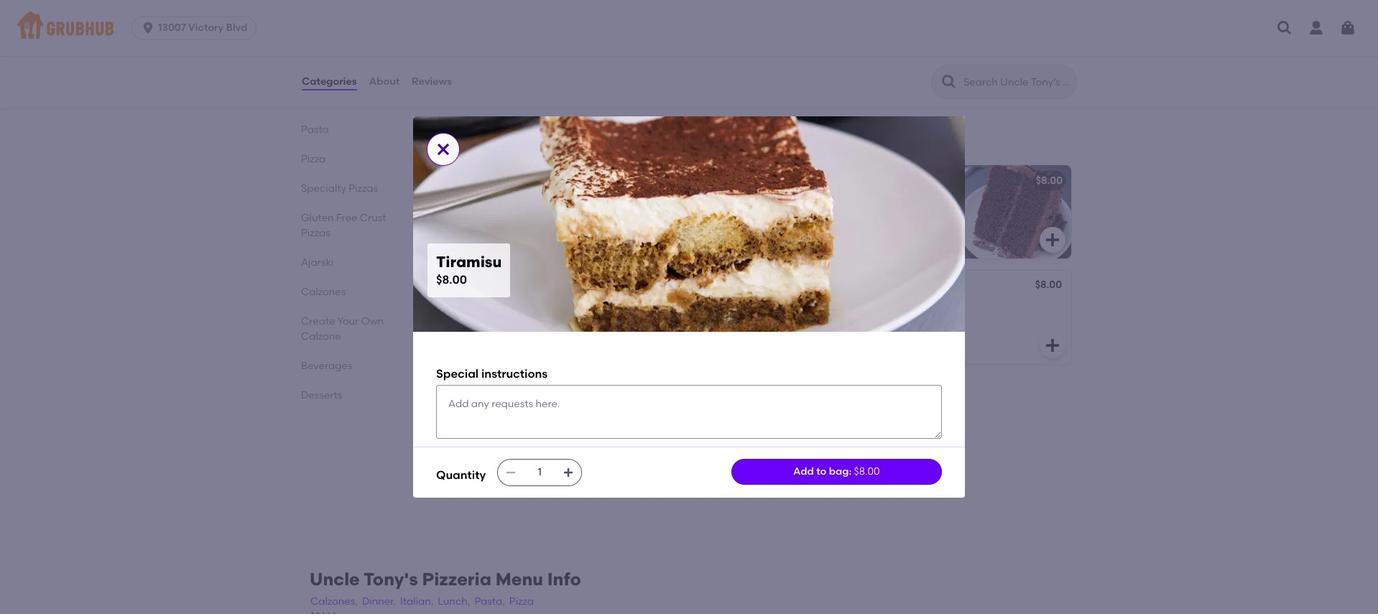 Task type: locate. For each thing, give the bounding box(es) containing it.
1 vertical spatial pizzas
[[301, 227, 330, 239]]

pizza
[[301, 153, 326, 165], [486, 386, 512, 398], [509, 596, 534, 608]]

main navigation navigation
[[0, 0, 1378, 56]]

includes
[[492, 406, 533, 418]]

pizza down menu
[[509, 596, 534, 608]]

0 vertical spatial pizza
[[301, 153, 326, 165]]

slices.
[[460, 406, 490, 418]]

1 vertical spatial desserts
[[301, 390, 342, 402]]

uncle
[[310, 569, 360, 590]]

tiramisu image
[[642, 165, 750, 259]]

lunch, button
[[437, 594, 471, 611]]

instructions
[[481, 367, 548, 381]]

$8.00
[[714, 175, 741, 187], [1036, 175, 1063, 187], [436, 273, 467, 287], [1035, 279, 1062, 291], [714, 280, 741, 293], [854, 466, 880, 478]]

new york cheesecake image
[[642, 271, 750, 364]]

0 vertical spatial cake
[[863, 175, 889, 187]]

pizzas inside gluten free crust pizzas
[[301, 227, 330, 239]]

and
[[598, 406, 618, 418]]

specialty
[[301, 183, 346, 195]]

crust
[[360, 212, 386, 224]]

pizzas
[[349, 183, 378, 195], [301, 227, 330, 239]]

desserts
[[436, 132, 501, 150], [301, 390, 342, 402]]

tiramisu
[[448, 175, 490, 187], [436, 253, 502, 271]]

nutella
[[448, 386, 484, 398]]

cranberry
[[448, 47, 498, 59]]

ajarski
[[301, 257, 334, 269]]

calzones
[[301, 286, 346, 298]]

0 horizontal spatial cake
[[805, 280, 831, 293]]

cake
[[863, 175, 889, 187], [805, 280, 831, 293]]

special instructions
[[436, 367, 548, 381]]

1 horizontal spatial cake
[[863, 175, 889, 187]]

1 horizontal spatial desserts
[[436, 132, 501, 150]]

new
[[448, 280, 470, 293]]

pizza down pasta
[[301, 153, 326, 165]]

free
[[336, 212, 358, 224]]

pizzas up the "crust"
[[349, 183, 378, 195]]

0 vertical spatial desserts
[[436, 132, 501, 150]]

sandwiches
[[301, 94, 360, 106]]

1 vertical spatial tiramisu
[[436, 253, 502, 271]]

1 horizontal spatial pizzas
[[349, 183, 378, 195]]

0 horizontal spatial desserts
[[301, 390, 342, 402]]

italian,
[[400, 596, 434, 608]]

york
[[472, 280, 494, 293]]

calzone
[[301, 331, 341, 343]]

specialty pizzas
[[301, 183, 378, 195]]

tiramisu for tiramisu $8.00
[[436, 253, 502, 271]]

pizza down the special instructions
[[486, 386, 512, 398]]

10 slices. includes strawberries and bananas.
[[448, 406, 618, 433]]

svg image
[[1276, 19, 1294, 37], [1340, 19, 1357, 37], [141, 21, 155, 35], [435, 141, 452, 158], [722, 231, 739, 249], [1044, 231, 1061, 249], [722, 443, 739, 460], [563, 467, 574, 479]]

desserts down the 'beverages'
[[301, 390, 342, 402]]

lunch,
[[438, 596, 470, 608]]

tony's
[[364, 569, 418, 590]]

own
[[361, 316, 384, 328]]

5
[[770, 175, 776, 187]]

0 vertical spatial tiramisu
[[448, 175, 490, 187]]

desserts down reviews button
[[436, 132, 501, 150]]

0 horizontal spatial svg image
[[505, 467, 517, 479]]

pizzas down gluten
[[301, 227, 330, 239]]

1 horizontal spatial svg image
[[1044, 337, 1061, 354]]

gluten
[[301, 212, 334, 224]]

add to bag: $8.00
[[793, 466, 880, 478]]

13007 victory blvd
[[158, 22, 247, 34]]

cake right carrot
[[805, 280, 831, 293]]

pasta,
[[475, 596, 505, 608]]

info
[[547, 569, 581, 590]]

svg image
[[1044, 337, 1061, 354], [505, 467, 517, 479]]

pizza button
[[509, 594, 535, 611]]

1 vertical spatial svg image
[[505, 467, 517, 479]]

pizzeria
[[422, 569, 491, 590]]

layer
[[778, 175, 806, 187]]

Input item quantity number field
[[524, 460, 556, 486]]

0 horizontal spatial pizzas
[[301, 227, 330, 239]]

1 vertical spatial cake
[[805, 280, 831, 293]]

cake right chocolate
[[863, 175, 889, 187]]

special
[[436, 367, 479, 381]]

add
[[793, 466, 814, 478]]

new york cheesecake
[[448, 280, 557, 293]]

nutella pizza image
[[642, 377, 750, 470]]

bananas.
[[448, 421, 494, 433]]

gluten free crust pizzas
[[301, 212, 386, 239]]

calzones, button
[[310, 594, 359, 611]]

0 vertical spatial pizzas
[[349, 183, 378, 195]]

pasta
[[301, 124, 329, 136]]



Task type: describe. For each thing, give the bounding box(es) containing it.
your
[[337, 316, 359, 328]]

5 layer chocolate cake image
[[964, 165, 1071, 259]]

bag:
[[829, 466, 852, 478]]

tiramisu for tiramisu
[[448, 175, 490, 187]]

victory
[[188, 22, 224, 34]]

dinner, button
[[361, 594, 397, 611]]

about button
[[368, 56, 400, 108]]

13007 victory blvd button
[[132, 17, 263, 40]]

create your own calzone
[[301, 316, 384, 343]]

svg image inside 13007 victory blvd button
[[141, 21, 155, 35]]

blvd
[[226, 22, 247, 34]]

5 layer chocolate cake
[[770, 175, 889, 187]]

pasta, button
[[474, 594, 506, 611]]

to
[[816, 466, 827, 478]]

italian, button
[[400, 594, 434, 611]]

about
[[369, 75, 400, 88]]

nutella pizza
[[448, 386, 512, 398]]

cranberry juice
[[448, 47, 528, 59]]

categories
[[302, 75, 357, 88]]

categories button
[[301, 56, 358, 108]]

calzones, dinner, italian, lunch, pasta, pizza
[[310, 596, 534, 608]]

carrot cake
[[770, 280, 831, 293]]

2 vertical spatial pizza
[[509, 596, 534, 608]]

beverages
[[301, 360, 352, 372]]

chocolate
[[808, 175, 860, 187]]

10
[[448, 406, 458, 418]]

reviews
[[412, 75, 452, 88]]

carrot
[[770, 280, 802, 293]]

quantity
[[436, 468, 486, 482]]

create
[[301, 316, 335, 328]]

$8.00 inside tiramisu $8.00
[[436, 273, 467, 287]]

tiramisu $8.00
[[436, 253, 502, 287]]

calzones,
[[310, 596, 358, 608]]

1 vertical spatial pizza
[[486, 386, 512, 398]]

juice
[[501, 47, 528, 59]]

strawberries
[[536, 406, 596, 418]]

Special instructions text field
[[436, 386, 942, 439]]

dinner,
[[362, 596, 396, 608]]

salads
[[301, 65, 334, 77]]

$3.00
[[713, 45, 740, 58]]

menu
[[496, 569, 543, 590]]

0 vertical spatial svg image
[[1044, 337, 1061, 354]]

13007
[[158, 22, 186, 34]]

reviews button
[[411, 56, 453, 108]]

uncle tony's pizzeria menu info
[[310, 569, 581, 590]]

cheesecake
[[496, 280, 557, 293]]

$28.00
[[708, 386, 741, 398]]

Search Uncle Tony's Pizzeria search field
[[962, 75, 1072, 89]]

search icon image
[[941, 73, 958, 91]]



Task type: vqa. For each thing, say whether or not it's contained in the screenshot.
rightmost $6.89
no



